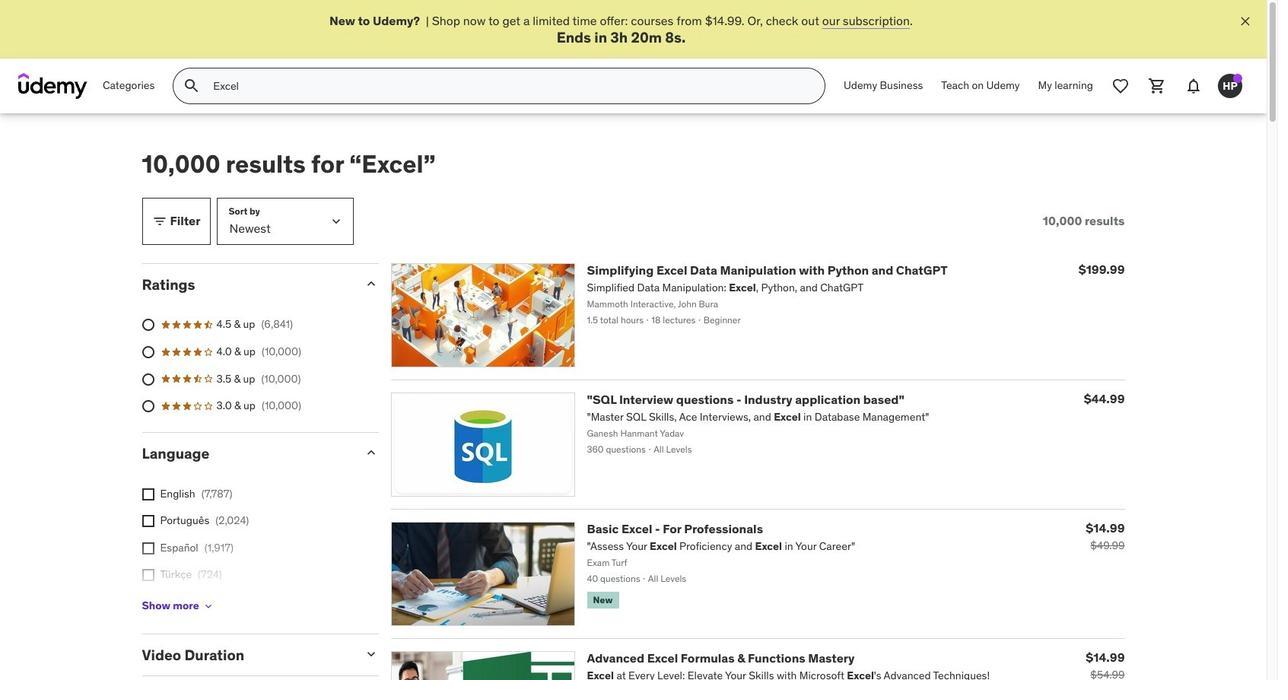 Task type: describe. For each thing, give the bounding box(es) containing it.
1 horizontal spatial small image
[[363, 647, 379, 662]]

2 xsmall image from the top
[[142, 570, 154, 582]]

0 horizontal spatial small image
[[152, 214, 167, 229]]

Search for anything text field
[[210, 73, 807, 99]]

wishlist image
[[1112, 77, 1130, 95]]

2 small image from the top
[[363, 445, 379, 460]]



Task type: vqa. For each thing, say whether or not it's contained in the screenshot.
"NOTIFICATIONS" Image
yes



Task type: locate. For each thing, give the bounding box(es) containing it.
0 vertical spatial xsmall image
[[142, 543, 154, 555]]

1 vertical spatial small image
[[363, 445, 379, 460]]

udemy image
[[18, 73, 88, 99]]

small image
[[152, 214, 167, 229], [363, 647, 379, 662]]

shopping cart with 0 items image
[[1149, 77, 1167, 95]]

submit search image
[[183, 77, 201, 95]]

xsmall image
[[142, 488, 154, 501], [142, 515, 154, 528], [202, 600, 214, 612]]

0 vertical spatial xsmall image
[[142, 488, 154, 501]]

1 small image from the top
[[363, 276, 379, 291]]

notifications image
[[1185, 77, 1203, 95]]

you have alerts image
[[1234, 74, 1243, 83]]

2 vertical spatial xsmall image
[[202, 600, 214, 612]]

1 vertical spatial small image
[[363, 647, 379, 662]]

1 xsmall image from the top
[[142, 543, 154, 555]]

1 vertical spatial xsmall image
[[142, 515, 154, 528]]

1 vertical spatial xsmall image
[[142, 570, 154, 582]]

xsmall image
[[142, 543, 154, 555], [142, 570, 154, 582]]

status
[[1043, 214, 1125, 228]]

small image
[[363, 276, 379, 291], [363, 445, 379, 460]]

0 vertical spatial small image
[[363, 276, 379, 291]]

close image
[[1238, 14, 1254, 29]]

0 vertical spatial small image
[[152, 214, 167, 229]]



